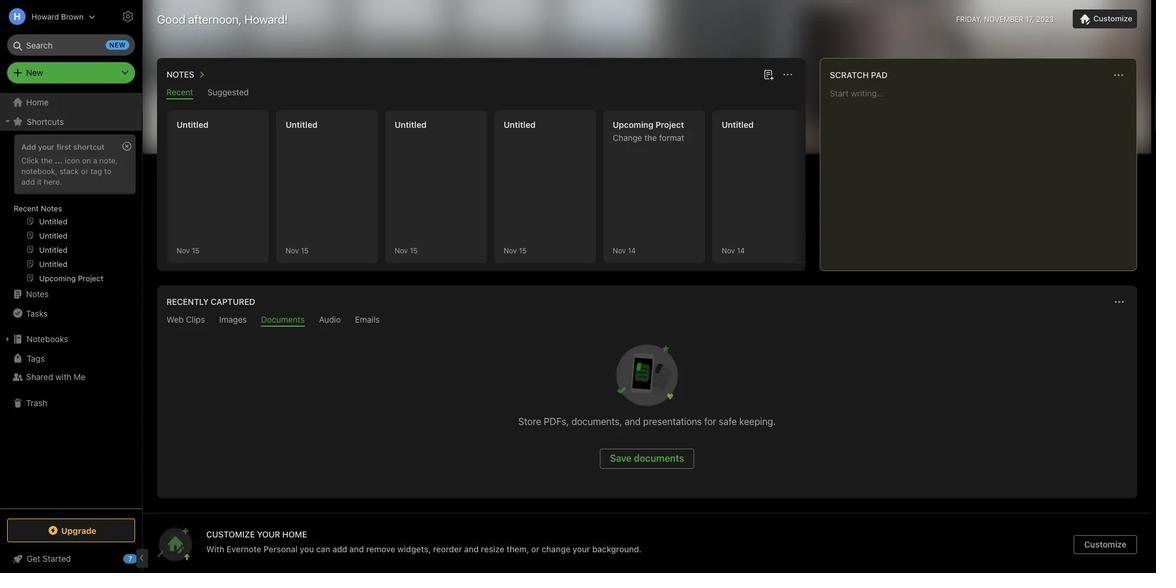 Task type: describe. For each thing, give the bounding box(es) containing it.
icon on a note, notebook, stack or tag to add it here.
[[21, 156, 118, 186]]

notes button
[[164, 68, 209, 82]]

friday, november 17, 2023
[[957, 15, 1054, 23]]

good afternoon, howard!
[[157, 12, 288, 26]]

scratch pad button
[[828, 68, 888, 82]]

save
[[610, 453, 632, 464]]

pad
[[871, 70, 888, 80]]

documents tab
[[261, 315, 305, 327]]

widgets,
[[398, 545, 431, 555]]

recent for recent
[[167, 87, 193, 97]]

get
[[27, 555, 40, 564]]

save documents
[[610, 453, 684, 464]]

you
[[300, 545, 314, 555]]

settings image
[[121, 9, 135, 24]]

web
[[167, 315, 184, 325]]

recent tab panel
[[157, 100, 1043, 271]]

can
[[316, 545, 330, 555]]

scratch
[[830, 70, 869, 80]]

howard brown
[[31, 12, 84, 21]]

1 horizontal spatial and
[[464, 545, 479, 555]]

add inside icon on a note, notebook, stack or tag to add it here.
[[21, 177, 35, 186]]

remove
[[366, 545, 395, 555]]

4 nov from the left
[[504, 247, 517, 255]]

shared with me link
[[0, 368, 142, 387]]

to
[[104, 166, 111, 175]]

friday,
[[957, 15, 982, 23]]

group inside tree
[[0, 131, 142, 290]]

emails tab
[[355, 315, 380, 327]]

change
[[542, 545, 571, 555]]

stack
[[60, 166, 79, 175]]

shortcuts
[[27, 117, 64, 126]]

suggested tab
[[208, 87, 249, 100]]

2 vertical spatial notes
[[26, 290, 49, 299]]

images tab
[[219, 315, 247, 327]]

1 14 from the left
[[628, 247, 636, 255]]

home link
[[0, 93, 142, 112]]

shortcuts button
[[0, 112, 142, 131]]

3 nov from the left
[[395, 247, 408, 255]]

6 nov from the left
[[722, 247, 735, 255]]

notebooks
[[27, 335, 68, 344]]

suggested
[[208, 87, 249, 97]]

started
[[43, 555, 71, 564]]

add inside customize your home with evernote personal you can add and remove widgets, reorder and resize them, or change your background.
[[333, 545, 347, 555]]

expand notebooks image
[[3, 335, 12, 344]]

new
[[26, 68, 43, 78]]

or inside icon on a note, notebook, stack or tag to add it here.
[[81, 166, 88, 175]]

shortcut
[[73, 142, 104, 151]]

documents tab panel
[[157, 327, 1138, 499]]

upgrade
[[61, 526, 96, 536]]

1 vertical spatial notes
[[41, 204, 62, 213]]

clips
[[186, 315, 205, 325]]

tag
[[91, 166, 102, 175]]

more actions field for scratch pad
[[1111, 67, 1127, 84]]

with
[[206, 545, 224, 555]]

it
[[37, 177, 42, 186]]

2 nov from the left
[[286, 247, 299, 255]]

tags button
[[0, 349, 142, 368]]

upcoming project change the format
[[613, 120, 685, 143]]

or inside customize your home with evernote personal you can add and remove widgets, reorder and resize them, or change your background.
[[532, 545, 540, 555]]

recent notes
[[14, 204, 62, 213]]

more actions image
[[781, 68, 795, 82]]

the inside upcoming project change the format
[[645, 133, 657, 143]]

tree containing home
[[0, 93, 142, 509]]

save documents button
[[600, 449, 695, 469]]

me
[[74, 373, 86, 382]]

0 horizontal spatial and
[[350, 545, 364, 555]]

2 nov 15 from the left
[[286, 247, 309, 255]]

home
[[26, 98, 49, 107]]

background.
[[592, 545, 642, 555]]

Start writing… text field
[[830, 88, 1136, 261]]

2 14 from the left
[[737, 247, 745, 255]]

get started
[[27, 555, 71, 564]]

on
[[82, 156, 91, 165]]

new button
[[7, 62, 135, 84]]

change
[[613, 133, 642, 143]]

brown
[[61, 12, 84, 21]]

1 nov 15 from the left
[[177, 247, 200, 255]]

recently captured
[[167, 297, 255, 307]]

1 nov from the left
[[177, 247, 190, 255]]

1 nov 14 from the left
[[613, 247, 636, 255]]

Search text field
[[15, 34, 127, 56]]

and inside documents tab panel
[[625, 416, 641, 428]]

reorder
[[433, 545, 462, 555]]

1 vertical spatial customize
[[1085, 540, 1127, 550]]

more actions field for recently captured
[[1111, 294, 1128, 311]]

0 vertical spatial customize button
[[1073, 9, 1138, 28]]

presentations
[[643, 416, 702, 428]]

2023
[[1037, 15, 1054, 23]]

images
[[219, 315, 247, 325]]

them,
[[507, 545, 529, 555]]

3 nov 15 from the left
[[395, 247, 418, 255]]

afternoon,
[[188, 12, 242, 26]]

Account field
[[0, 5, 95, 28]]

documents
[[261, 315, 305, 325]]

personal
[[264, 545, 298, 555]]

1 vertical spatial customize button
[[1074, 536, 1138, 555]]

tab list for notes
[[159, 87, 804, 100]]

0 horizontal spatial your
[[38, 142, 54, 151]]

recently captured button
[[164, 295, 255, 309]]

shared with me
[[26, 373, 86, 382]]



Task type: vqa. For each thing, say whether or not it's contained in the screenshot.
Select permission field
no



Task type: locate. For each thing, give the bounding box(es) containing it.
1 vertical spatial or
[[532, 545, 540, 555]]

notes inside button
[[167, 70, 194, 79]]

1 vertical spatial recent
[[14, 204, 39, 213]]

click to collapse image
[[138, 552, 147, 566]]

2 15 from the left
[[301, 247, 309, 255]]

notes up tasks
[[26, 290, 49, 299]]

a
[[93, 156, 97, 165]]

the
[[645, 133, 657, 143], [41, 156, 53, 165]]

add left it
[[21, 177, 35, 186]]

customize your home with evernote personal you can add and remove widgets, reorder and resize them, or change your background.
[[206, 530, 642, 555]]

and left remove
[[350, 545, 364, 555]]

14
[[628, 247, 636, 255], [737, 247, 745, 255]]

first
[[56, 142, 71, 151]]

1 horizontal spatial or
[[532, 545, 540, 555]]

documents,
[[572, 416, 622, 428]]

captured
[[211, 297, 255, 307]]

3 untitled from the left
[[395, 120, 427, 130]]

More actions field
[[780, 66, 796, 83], [1111, 67, 1127, 84], [1111, 294, 1128, 311]]

more actions image
[[1112, 68, 1126, 82], [1113, 295, 1127, 309]]

tags
[[27, 354, 45, 364]]

0 vertical spatial the
[[645, 133, 657, 143]]

audio tab
[[319, 315, 341, 327]]

pdfs,
[[544, 416, 569, 428]]

web clips tab
[[167, 315, 205, 327]]

1 horizontal spatial nov 14
[[722, 247, 745, 255]]

project
[[656, 120, 684, 130]]

17,
[[1026, 15, 1035, 23]]

0 vertical spatial customize
[[1094, 14, 1133, 23]]

home
[[282, 530, 307, 540]]

2 untitled from the left
[[286, 120, 318, 130]]

1 horizontal spatial recent
[[167, 87, 193, 97]]

0 vertical spatial more actions image
[[1112, 68, 1126, 82]]

4 15 from the left
[[519, 247, 527, 255]]

store
[[518, 416, 541, 428]]

nov 15
[[177, 247, 200, 255], [286, 247, 309, 255], [395, 247, 418, 255], [504, 247, 527, 255]]

0 vertical spatial your
[[38, 142, 54, 151]]

web clips
[[167, 315, 205, 325]]

store pdfs, documents, and presentations for safe keeping.
[[518, 416, 776, 428]]

recent inside tree
[[14, 204, 39, 213]]

2 tab list from the top
[[159, 315, 1135, 327]]

3 15 from the left
[[410, 247, 418, 255]]

recently
[[167, 297, 209, 307]]

emails
[[355, 315, 380, 325]]

recent for recent notes
[[14, 204, 39, 213]]

0 vertical spatial notes
[[167, 70, 194, 79]]

5 nov from the left
[[613, 247, 626, 255]]

add
[[21, 142, 36, 151]]

documents
[[634, 453, 684, 464]]

tab list containing web clips
[[159, 315, 1135, 327]]

0 horizontal spatial or
[[81, 166, 88, 175]]

1 vertical spatial tab list
[[159, 315, 1135, 327]]

notebooks link
[[0, 330, 142, 349]]

customize button
[[1073, 9, 1138, 28], [1074, 536, 1138, 555]]

scratch pad
[[830, 70, 888, 80]]

1 vertical spatial more actions image
[[1113, 295, 1127, 309]]

1 15 from the left
[[192, 247, 200, 255]]

your right change
[[573, 545, 590, 555]]

your inside customize your home with evernote personal you can add and remove widgets, reorder and resize them, or change your background.
[[573, 545, 590, 555]]

group containing add your first shortcut
[[0, 131, 142, 290]]

new
[[109, 41, 126, 49]]

your
[[257, 530, 280, 540]]

howard!
[[245, 12, 288, 26]]

15
[[192, 247, 200, 255], [301, 247, 309, 255], [410, 247, 418, 255], [519, 247, 527, 255]]

upgrade button
[[7, 519, 135, 543]]

trash
[[26, 399, 47, 408]]

here.
[[44, 177, 62, 186]]

notebook,
[[21, 166, 57, 175]]

new search field
[[15, 34, 129, 56]]

or down on
[[81, 166, 88, 175]]

upcoming
[[613, 120, 654, 130]]

4 untitled from the left
[[504, 120, 536, 130]]

shared
[[26, 373, 53, 382]]

the left format
[[645, 133, 657, 143]]

1 tab list from the top
[[159, 87, 804, 100]]

tab list containing recent
[[159, 87, 804, 100]]

0 horizontal spatial add
[[21, 177, 35, 186]]

tasks
[[26, 309, 48, 318]]

tab list for recently captured
[[159, 315, 1135, 327]]

customize
[[1094, 14, 1133, 23], [1085, 540, 1127, 550]]

more actions image for scratch pad
[[1112, 68, 1126, 82]]

7
[[128, 556, 132, 563]]

or right them,
[[532, 545, 540, 555]]

Help and Learning task checklist field
[[0, 550, 142, 569]]

customize
[[206, 530, 255, 540]]

your up click the ...
[[38, 142, 54, 151]]

untitled
[[177, 120, 209, 130], [286, 120, 318, 130], [395, 120, 427, 130], [504, 120, 536, 130], [722, 120, 754, 130]]

notes link
[[0, 285, 142, 304]]

howard
[[31, 12, 59, 21]]

0 vertical spatial or
[[81, 166, 88, 175]]

0 horizontal spatial 14
[[628, 247, 636, 255]]

1 horizontal spatial your
[[573, 545, 590, 555]]

group
[[0, 131, 142, 290]]

1 vertical spatial the
[[41, 156, 53, 165]]

recent tab
[[167, 87, 193, 100]]

recent
[[167, 87, 193, 97], [14, 204, 39, 213]]

audio
[[319, 315, 341, 325]]

1 untitled from the left
[[177, 120, 209, 130]]

resize
[[481, 545, 505, 555]]

tasks button
[[0, 304, 142, 323]]

0 vertical spatial tab list
[[159, 87, 804, 100]]

your
[[38, 142, 54, 151], [573, 545, 590, 555]]

format
[[659, 133, 685, 143]]

more actions image for recently captured
[[1113, 295, 1127, 309]]

the left "..."
[[41, 156, 53, 165]]

icon
[[65, 156, 80, 165]]

tree
[[0, 93, 142, 509]]

1 vertical spatial add
[[333, 545, 347, 555]]

notes up recent tab
[[167, 70, 194, 79]]

recent down "notes" button
[[167, 87, 193, 97]]

1 vertical spatial your
[[573, 545, 590, 555]]

keeping.
[[740, 416, 776, 428]]

recent down it
[[14, 204, 39, 213]]

...
[[55, 156, 63, 165]]

4 nov 15 from the left
[[504, 247, 527, 255]]

notes
[[167, 70, 194, 79], [41, 204, 62, 213], [26, 290, 49, 299]]

nov
[[177, 247, 190, 255], [286, 247, 299, 255], [395, 247, 408, 255], [504, 247, 517, 255], [613, 247, 626, 255], [722, 247, 735, 255]]

add right can at the bottom left of page
[[333, 545, 347, 555]]

november
[[984, 15, 1024, 23]]

2 nov 14 from the left
[[722, 247, 745, 255]]

1 horizontal spatial 14
[[737, 247, 745, 255]]

2 horizontal spatial and
[[625, 416, 641, 428]]

tab list
[[159, 87, 804, 100], [159, 315, 1135, 327]]

notes down here.
[[41, 204, 62, 213]]

and left resize
[[464, 545, 479, 555]]

add your first shortcut
[[21, 142, 104, 151]]

1 horizontal spatial add
[[333, 545, 347, 555]]

and
[[625, 416, 641, 428], [350, 545, 364, 555], [464, 545, 479, 555]]

0 vertical spatial recent
[[167, 87, 193, 97]]

5 untitled from the left
[[722, 120, 754, 130]]

recent inside tab list
[[167, 87, 193, 97]]

1 horizontal spatial the
[[645, 133, 657, 143]]

0 horizontal spatial recent
[[14, 204, 39, 213]]

click
[[21, 156, 39, 165]]

with
[[55, 373, 71, 382]]

note,
[[99, 156, 118, 165]]

click the ...
[[21, 156, 63, 165]]

safe
[[719, 416, 737, 428]]

good
[[157, 12, 186, 26]]

0 vertical spatial add
[[21, 177, 35, 186]]

0 horizontal spatial nov 14
[[613, 247, 636, 255]]

evernote
[[227, 545, 262, 555]]

trash link
[[0, 394, 142, 413]]

0 horizontal spatial the
[[41, 156, 53, 165]]

and right documents,
[[625, 416, 641, 428]]



